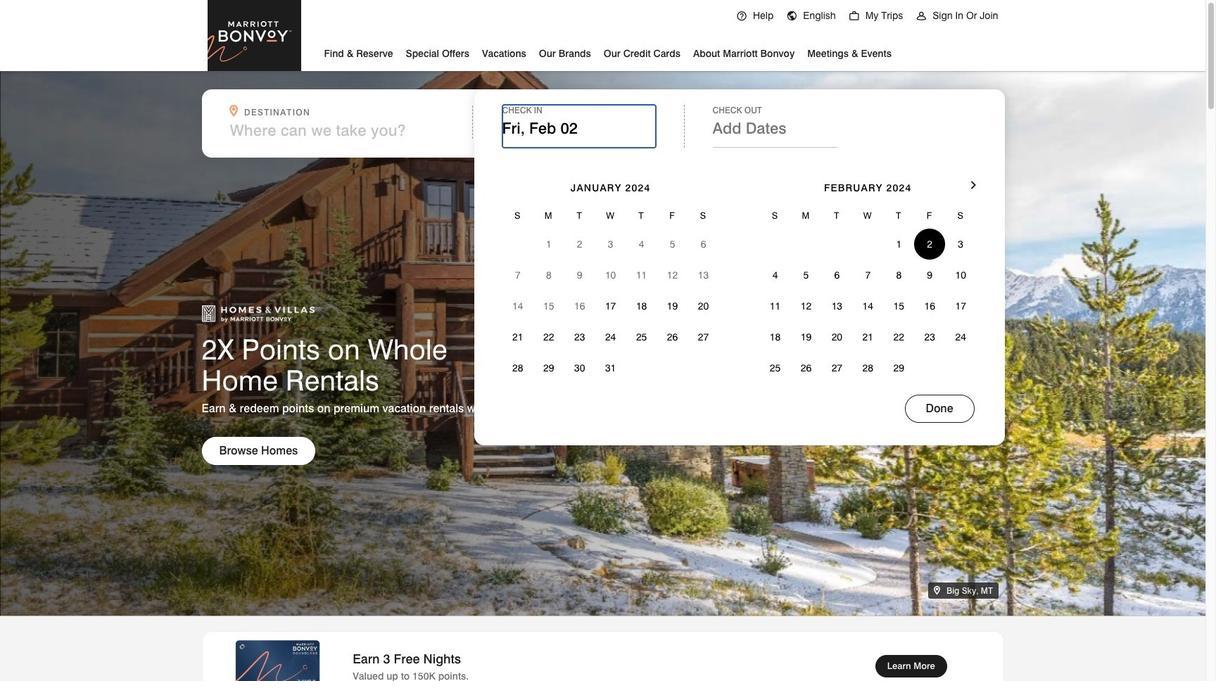 Task type: describe. For each thing, give the bounding box(es) containing it.
wed jan 10 2024 cell
[[595, 260, 626, 291]]

mon jan 01 2024 cell
[[533, 229, 564, 260]]

row group for second grid from left
[[760, 229, 977, 384]]

2 round image from the left
[[786, 11, 798, 22]]

mon jan 08 2024 cell
[[533, 260, 564, 291]]

tue jan 16 2024 cell
[[564, 291, 595, 322]]

thu jan 04 2024 cell
[[626, 229, 657, 260]]

wed jan 03 2024 cell
[[595, 229, 626, 260]]

2 grid from the left
[[760, 162, 977, 384]]

row group for 1st grid from left
[[503, 229, 719, 384]]

sun jan 14 2024 cell
[[503, 291, 533, 322]]

sat jan 13 2024 cell
[[688, 260, 719, 291]]

homes & villas by marriott bonvoy image
[[202, 306, 314, 322]]

tue jan 09 2024 cell
[[564, 260, 595, 291]]

sat jan 06 2024 cell
[[688, 229, 719, 260]]

3 round image from the left
[[916, 11, 927, 22]]

1 round image from the left
[[736, 11, 748, 22]]



Task type: locate. For each thing, give the bounding box(es) containing it.
grid
[[503, 162, 719, 384], [760, 162, 977, 384]]

destination field
[[230, 121, 464, 139]]

2 row group from the left
[[760, 229, 977, 384]]

0 horizontal spatial round image
[[736, 11, 748, 22]]

thu jan 11 2024 cell
[[626, 260, 657, 291]]

0 horizontal spatial row group
[[503, 229, 719, 384]]

tue jan 02 2024 cell
[[564, 229, 595, 260]]

1 horizontal spatial row group
[[760, 229, 977, 384]]

1 grid from the left
[[503, 162, 719, 384]]

round image
[[736, 11, 748, 22], [786, 11, 798, 22], [916, 11, 927, 22]]

row
[[503, 202, 719, 229], [760, 202, 977, 229], [503, 229, 719, 260], [760, 229, 977, 260], [503, 260, 719, 291], [760, 260, 977, 291], [503, 291, 719, 322], [760, 291, 977, 322], [503, 322, 719, 353], [760, 322, 977, 353], [503, 353, 719, 384], [760, 353, 977, 384]]

2 horizontal spatial round image
[[916, 11, 927, 22]]

1 row group from the left
[[503, 229, 719, 384]]

mon jan 15 2024 cell
[[533, 291, 564, 322]]

round image
[[849, 11, 860, 22]]

1 horizontal spatial grid
[[760, 162, 977, 384]]

fri jan 05 2024 cell
[[657, 229, 688, 260]]

None search field
[[202, 89, 1005, 446]]

1 horizontal spatial round image
[[786, 11, 798, 22]]

0 horizontal spatial grid
[[503, 162, 719, 384]]

marriott bonvoy boundless® credit card from chase image
[[219, 640, 336, 681]]

fri jan 12 2024 cell
[[657, 260, 688, 291]]

location image
[[934, 586, 944, 596]]

row group
[[503, 229, 719, 384], [760, 229, 977, 384]]

Where can we take you? text field
[[230, 121, 445, 139]]

sun jan 07 2024 cell
[[503, 260, 533, 291]]



Task type: vqa. For each thing, say whether or not it's contained in the screenshot.
leftmost In
no



